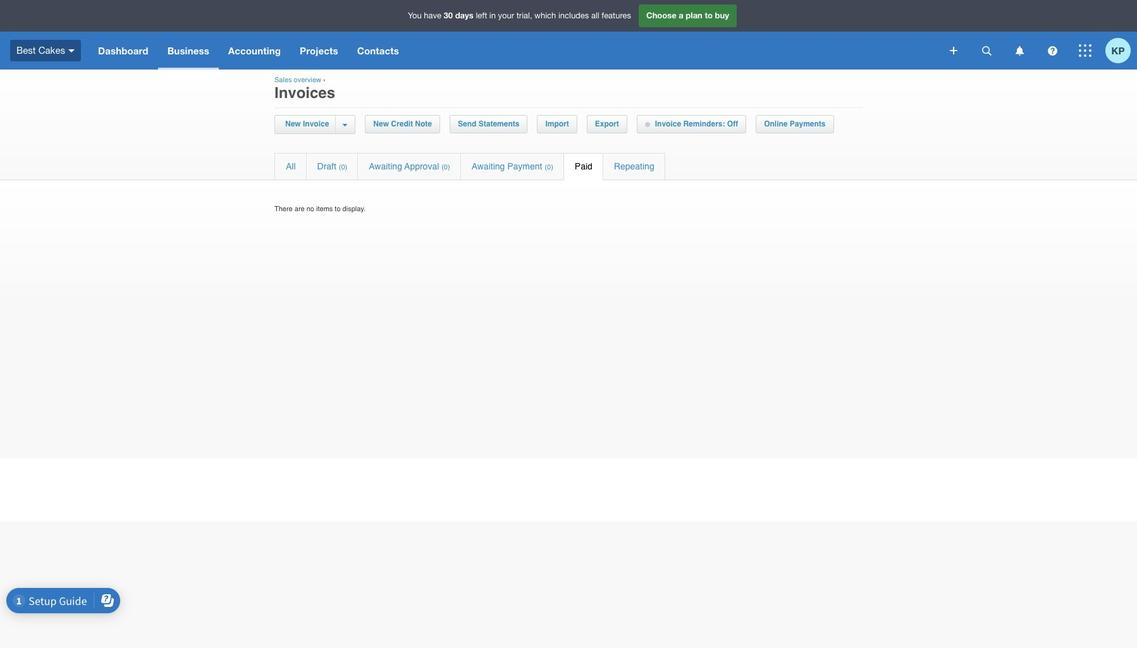 Task type: locate. For each thing, give the bounding box(es) containing it.
paid link
[[564, 154, 603, 180]]

invoice down invoices
[[303, 120, 329, 128]]

(0) right payment
[[545, 163, 553, 171]]

business button
[[158, 32, 219, 70]]

2 (0) from the left
[[442, 163, 450, 171]]

plan
[[686, 10, 703, 20]]

1 horizontal spatial to
[[705, 10, 713, 20]]

1 horizontal spatial invoice
[[655, 120, 681, 128]]

(0)
[[339, 163, 347, 171], [442, 163, 450, 171], [545, 163, 553, 171]]

0 horizontal spatial invoice
[[303, 120, 329, 128]]

are
[[295, 205, 305, 213]]

awaiting for awaiting approval
[[369, 161, 402, 171]]

0 horizontal spatial svg image
[[68, 49, 75, 52]]

awaiting payment (0)
[[472, 161, 553, 171]]

›
[[323, 76, 326, 84]]

your
[[498, 11, 514, 20]]

1 invoice from the left
[[303, 120, 329, 128]]

1 vertical spatial to
[[335, 205, 341, 213]]

0 horizontal spatial awaiting
[[369, 161, 402, 171]]

awaiting left payment
[[472, 161, 505, 171]]

sales overview link
[[274, 76, 321, 84]]

contacts
[[357, 45, 399, 56]]

includes
[[558, 11, 589, 20]]

1 horizontal spatial svg image
[[1015, 46, 1024, 55]]

to right items
[[335, 205, 341, 213]]

2 awaiting from the left
[[472, 161, 505, 171]]

(0) inside "draft (0)"
[[339, 163, 347, 171]]

2 horizontal spatial svg image
[[1048, 46, 1057, 55]]

(0) inside awaiting payment (0)
[[545, 163, 553, 171]]

credit
[[391, 120, 413, 128]]

(0) inside awaiting approval (0)
[[442, 163, 450, 171]]

2 new from the left
[[373, 120, 389, 128]]

3 (0) from the left
[[545, 163, 553, 171]]

new invoice
[[285, 120, 329, 128]]

send
[[458, 120, 476, 128]]

svg image
[[1079, 44, 1092, 57], [1015, 46, 1024, 55], [68, 49, 75, 52]]

left
[[476, 11, 487, 20]]

awaiting for awaiting payment
[[472, 161, 505, 171]]

contacts button
[[348, 32, 409, 70]]

0 horizontal spatial new
[[285, 120, 301, 128]]

svg image
[[982, 46, 991, 55], [1048, 46, 1057, 55], [950, 47, 958, 54]]

banner
[[0, 0, 1137, 70]]

statements
[[479, 120, 519, 128]]

(0) right approval at the left top
[[442, 163, 450, 171]]

projects
[[300, 45, 338, 56]]

1 awaiting from the left
[[369, 161, 402, 171]]

to left the "buy"
[[705, 10, 713, 20]]

sales overview › invoices
[[274, 76, 335, 102]]

new invoice link
[[282, 116, 335, 133]]

online payments link
[[756, 116, 833, 133]]

2 horizontal spatial (0)
[[545, 163, 553, 171]]

new inside new invoice link
[[285, 120, 301, 128]]

to inside banner
[[705, 10, 713, 20]]

items
[[316, 205, 333, 213]]

0 vertical spatial to
[[705, 10, 713, 20]]

(0) right draft
[[339, 163, 347, 171]]

new
[[285, 120, 301, 128], [373, 120, 389, 128]]

new down invoices
[[285, 120, 301, 128]]

svg image inside "best cakes" 'popup button'
[[68, 49, 75, 52]]

1 (0) from the left
[[339, 163, 347, 171]]

awaiting left approval at the left top
[[369, 161, 402, 171]]

export
[[595, 120, 619, 128]]

banner containing kp
[[0, 0, 1137, 70]]

0 horizontal spatial (0)
[[339, 163, 347, 171]]

overview
[[294, 76, 321, 84]]

30
[[444, 10, 453, 20]]

import link
[[538, 116, 577, 133]]

new credit note link
[[366, 116, 440, 133]]

best cakes button
[[0, 32, 89, 70]]

invoice left 'reminders:'
[[655, 120, 681, 128]]

you have 30 days left in your trial, which includes all features
[[408, 10, 631, 20]]

payment
[[507, 161, 542, 171]]

trial,
[[517, 11, 532, 20]]

repeating
[[614, 161, 654, 171]]

draft
[[317, 161, 336, 171]]

kp
[[1112, 45, 1125, 56]]

new inside new credit note link
[[373, 120, 389, 128]]

to
[[705, 10, 713, 20], [335, 205, 341, 213]]

1 horizontal spatial awaiting
[[472, 161, 505, 171]]

1 horizontal spatial svg image
[[982, 46, 991, 55]]

invoice
[[303, 120, 329, 128], [655, 120, 681, 128]]

1 horizontal spatial (0)
[[442, 163, 450, 171]]

online payments
[[764, 120, 826, 128]]

1 new from the left
[[285, 120, 301, 128]]

kp button
[[1106, 32, 1137, 70]]

awaiting
[[369, 161, 402, 171], [472, 161, 505, 171]]

1 horizontal spatial new
[[373, 120, 389, 128]]

accounting
[[228, 45, 281, 56]]

new left credit
[[373, 120, 389, 128]]



Task type: describe. For each thing, give the bounding box(es) containing it.
new credit note
[[373, 120, 432, 128]]

display.
[[343, 205, 366, 213]]

new for new invoice
[[285, 120, 301, 128]]

accounting button
[[219, 32, 290, 70]]

buy
[[715, 10, 729, 20]]

there are no items to display.
[[274, 205, 366, 213]]

features
[[602, 11, 631, 20]]

best cakes
[[16, 45, 65, 55]]

have
[[424, 11, 441, 20]]

all
[[286, 161, 296, 171]]

(0) for awaiting approval
[[442, 163, 450, 171]]

awaiting approval (0)
[[369, 161, 450, 171]]

cakes
[[38, 45, 65, 55]]

0 horizontal spatial svg image
[[950, 47, 958, 54]]

dashboard link
[[89, 32, 158, 70]]

paid
[[575, 161, 593, 171]]

new for new credit note
[[373, 120, 389, 128]]

draft (0)
[[317, 161, 347, 171]]

choose a plan to buy
[[646, 10, 729, 20]]

online
[[764, 120, 788, 128]]

2 invoice from the left
[[655, 120, 681, 128]]

off
[[727, 120, 738, 128]]

no
[[307, 205, 314, 213]]

import
[[545, 120, 569, 128]]

you
[[408, 11, 422, 20]]

2 horizontal spatial svg image
[[1079, 44, 1092, 57]]

0 horizontal spatial to
[[335, 205, 341, 213]]

invoice reminders:                                  off
[[655, 120, 738, 128]]

choose
[[646, 10, 677, 20]]

approval
[[404, 161, 439, 171]]

reminders:
[[683, 120, 725, 128]]

invoices
[[274, 84, 335, 102]]

dashboard
[[98, 45, 148, 56]]

invoice reminders:                                  off link
[[637, 116, 746, 133]]

note
[[415, 120, 432, 128]]

all
[[591, 11, 599, 20]]

(0) for awaiting payment
[[545, 163, 553, 171]]

business
[[167, 45, 209, 56]]

there
[[274, 205, 293, 213]]

send statements link
[[450, 116, 527, 133]]

send statements
[[458, 120, 519, 128]]

days
[[455, 10, 474, 20]]

in
[[489, 11, 496, 20]]

a
[[679, 10, 684, 20]]

repeating link
[[603, 154, 665, 180]]

payments
[[790, 120, 826, 128]]

sales
[[274, 76, 292, 84]]

best
[[16, 45, 36, 55]]

which
[[534, 11, 556, 20]]

projects button
[[290, 32, 348, 70]]

export link
[[587, 116, 627, 133]]

all link
[[275, 154, 306, 180]]



Task type: vqa. For each thing, say whether or not it's contained in the screenshot.
2nd Remove icon from the top of the INVOICE LINE ITEM LIST element
no



